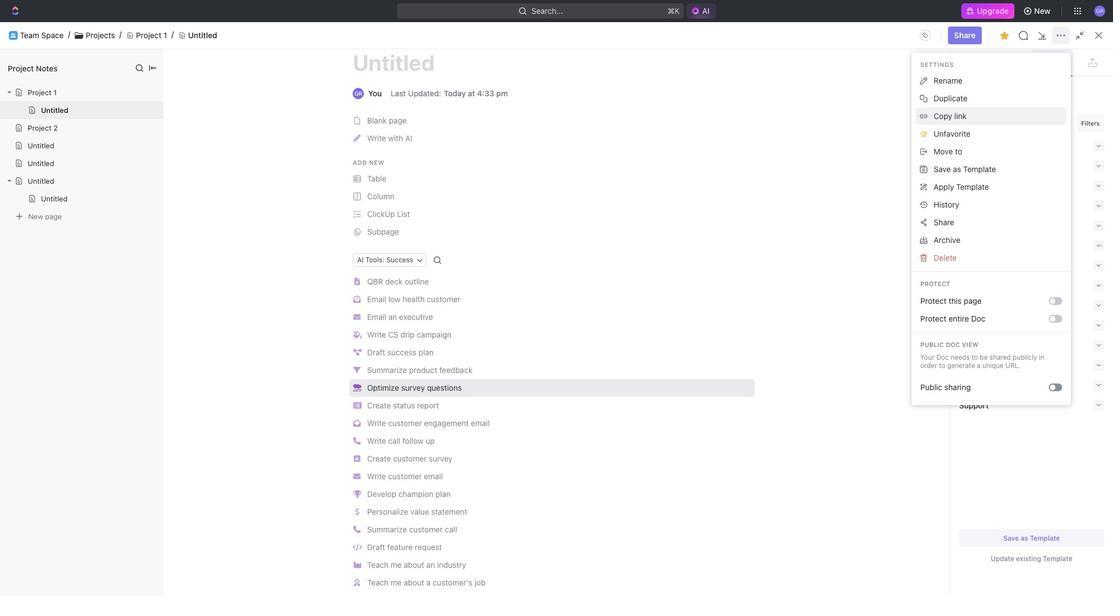 Task type: vqa. For each thing, say whether or not it's contained in the screenshot.
row
no



Task type: describe. For each thing, give the bounding box(es) containing it.
draft for draft success plan
[[367, 348, 385, 357]]

call inside write call follow up button
[[388, 437, 401, 446]]

public for public sharing
[[921, 383, 943, 392]]

feature
[[387, 543, 413, 552]]

code image
[[353, 544, 362, 552]]

all templates
[[960, 142, 1007, 151]]

public sharing
[[921, 383, 971, 392]]

teach me about a customer's job
[[367, 578, 486, 588]]

assigned
[[354, 178, 388, 188]]

protect for protect
[[921, 280, 951, 288]]

create for create status report
[[367, 401, 391, 410]]

2 horizontal spatial page
[[964, 296, 982, 306]]

a inside the public doc view your doc needs to be shared publicly in order to generate a unique url.
[[977, 362, 981, 370]]

ai
[[405, 133, 413, 143]]

rename
[[934, 76, 963, 85]]

email inside button
[[471, 419, 490, 428]]

upgrade
[[977, 6, 1009, 16]]

column
[[367, 192, 395, 201]]

search docs button
[[990, 27, 1059, 44]]

delete
[[934, 253, 957, 263]]

new button
[[1019, 2, 1058, 20]]

link
[[955, 111, 967, 121]]

page for blank page
[[389, 116, 407, 125]]

home link
[[4, 54, 136, 71]]

unique
[[983, 362, 1004, 370]]

deck
[[385, 277, 403, 286]]

1 min ago table
[[155, 195, 1100, 234]]

email for email low health customer
[[367, 295, 386, 304]]

upgrade link
[[962, 3, 1015, 19]]

team space link for top user group image
[[20, 30, 64, 40]]

Search by name... text field
[[924, 173, 1064, 190]]

apply template
[[934, 182, 989, 192]]

write with ai
[[367, 133, 413, 143]]

email for email an executive
[[367, 312, 386, 322]]

template up the update existing template in the bottom right of the page
[[1030, 534, 1060, 543]]

last
[[391, 89, 406, 98]]

1 horizontal spatial 1
[[164, 30, 167, 40]]

draft success plan
[[367, 348, 434, 357]]

settings
[[921, 61, 954, 68]]

teach me about an industry button
[[350, 557, 755, 574]]

email an executive
[[367, 312, 433, 322]]

marketing
[[960, 161, 996, 171]]

1 vertical spatial project notes
[[502, 96, 551, 105]]

engineering
[[960, 241, 1003, 251]]

projects link
[[86, 30, 115, 40]]

shared
[[990, 353, 1011, 362]]

view
[[962, 341, 979, 348]]

email inside button
[[424, 472, 443, 481]]

team inside sidebar "navigation"
[[27, 216, 46, 225]]

team space for team space link corresponding to top user group image
[[20, 30, 64, 40]]

outline
[[405, 277, 429, 286]]

favorites
[[9, 161, 38, 169]]

create customer survey button
[[350, 450, 755, 468]]

envelope image
[[354, 314, 361, 321]]

write call follow up
[[367, 437, 435, 446]]

optimize
[[367, 383, 399, 393]]

move to button
[[916, 143, 1067, 161]]

table
[[367, 174, 386, 183]]

2 cell from the left
[[576, 213, 686, 233]]

page for new page
[[45, 212, 62, 221]]

public for public doc view your doc needs to be shared publicly in order to generate a unique url.
[[921, 341, 944, 348]]

customer for engagement
[[388, 419, 422, 428]]

personalize value statement
[[367, 507, 467, 517]]

customer for survey
[[393, 454, 427, 464]]

filter image
[[354, 367, 361, 374]]

Search... text field
[[966, 115, 1069, 131]]

docs inside search docs button
[[1033, 30, 1052, 40]]

campaign
[[417, 330, 452, 340]]

date viewed button
[[904, 196, 965, 213]]

protect entire doc
[[921, 314, 986, 324]]

summarize for summarize customer call
[[367, 525, 407, 535]]

5 cell from the left
[[992, 213, 1081, 233]]

0 vertical spatial team
[[20, 30, 39, 40]]

space for team space link for user group image within the sidebar "navigation"
[[48, 216, 70, 225]]

optimize survey questions button
[[350, 379, 755, 397]]

your
[[921, 353, 935, 362]]

email low health customer button
[[350, 291, 755, 309]]

create status report
[[367, 401, 439, 410]]

health
[[403, 295, 425, 304]]

project 2
[[28, 124, 58, 132]]

template inside 'button'
[[964, 165, 996, 174]]

docs inside docs link
[[27, 95, 45, 105]]

phone image
[[354, 526, 361, 534]]

new page
[[28, 212, 62, 221]]

summarize product feedback
[[367, 366, 473, 375]]

create for create customer survey
[[367, 454, 391, 464]]

other
[[960, 181, 980, 191]]

job
[[475, 578, 486, 588]]

finance
[[960, 361, 988, 370]]

drip
[[401, 330, 415, 340]]

1 vertical spatial save as template
[[1004, 534, 1060, 543]]

1 horizontal spatial notes
[[530, 96, 551, 105]]

me for teach me about a customer's job
[[391, 578, 402, 588]]

0 vertical spatial project 1
[[136, 30, 167, 40]]

new for new
[[1035, 6, 1051, 16]]

needs
[[951, 353, 970, 362]]

1 horizontal spatial an
[[426, 561, 435, 570]]

it
[[960, 341, 967, 350]]

pmo
[[960, 201, 977, 211]]

all
[[960, 142, 969, 151]]

user astronaut image
[[354, 580, 361, 587]]

teach me about a customer's job button
[[350, 574, 755, 592]]

customer for call
[[409, 525, 443, 535]]

write for write customer engagement email
[[367, 419, 386, 428]]

creative
[[960, 301, 990, 311]]

questions
[[427, 383, 462, 393]]

status
[[393, 401, 415, 410]]

develop champion plan button
[[350, 486, 755, 504]]

accounting
[[998, 361, 1039, 370]]

0 horizontal spatial project notes
[[8, 63, 58, 73]]

as inside save as template 'button'
[[953, 165, 962, 174]]

draft feature request button
[[350, 539, 755, 557]]

0 horizontal spatial to
[[939, 362, 946, 370]]

customer right health
[[427, 295, 461, 304]]

trophy image
[[353, 491, 361, 498]]

3 cell from the left
[[686, 213, 815, 233]]

rectangle list image
[[353, 402, 361, 410]]

1 min ago
[[910, 218, 944, 227]]

date
[[910, 200, 925, 208]]

assigned button
[[351, 173, 391, 195]]

project notes link
[[482, 92, 773, 110]]

services
[[1007, 381, 1038, 390]]

template right the existing on the right
[[1043, 555, 1073, 563]]

0 vertical spatial survey
[[401, 383, 425, 393]]

1 vertical spatial save
[[1004, 534, 1019, 543]]

date viewed
[[910, 200, 949, 208]]

1 vertical spatial as
[[1021, 534, 1029, 543]]

history
[[934, 200, 960, 209]]

copy
[[934, 111, 953, 121]]

finance & accounting
[[960, 361, 1039, 370]]

& for sales
[[981, 321, 987, 330]]

write customer engagement email button
[[350, 415, 755, 433]]

industry image
[[353, 562, 361, 569]]

share inside share "button"
[[934, 218, 955, 227]]

docs link
[[4, 91, 136, 109]]

2 horizontal spatial to
[[972, 353, 978, 362]]

move to button
[[916, 143, 1067, 161]]

teach for teach me about an industry
[[367, 561, 389, 570]]

develop champion plan
[[367, 490, 451, 499]]

history button
[[916, 196, 1067, 214]]

1 horizontal spatial docs
[[161, 30, 179, 40]]

0 horizontal spatial an
[[388, 312, 397, 322]]

about for an
[[404, 561, 424, 570]]

generate
[[948, 362, 975, 370]]

write for write call follow up
[[367, 437, 386, 446]]

1 vertical spatial 1
[[53, 88, 57, 97]]

1 inside 1 min ago 'row'
[[910, 218, 914, 227]]

4 column header from the left
[[815, 195, 904, 213]]

professional
[[960, 381, 1005, 390]]

call inside summarize customer call button
[[445, 525, 457, 535]]

me for teach me about an industry
[[391, 561, 402, 570]]

sales & crm
[[960, 321, 1006, 330]]



Task type: locate. For each thing, give the bounding box(es) containing it.
product
[[409, 366, 437, 375]]

1 vertical spatial an
[[426, 561, 435, 570]]

write for write with ai
[[367, 133, 386, 143]]

create down optimize
[[367, 401, 391, 410]]

report
[[417, 401, 439, 410]]

call left follow
[[388, 437, 401, 446]]

2 horizontal spatial docs
[[1033, 30, 1052, 40]]

square poll vertical image
[[354, 456, 361, 463]]

0 vertical spatial email
[[471, 419, 490, 428]]

email left low
[[367, 295, 386, 304]]

1 summarize from the top
[[367, 366, 407, 375]]

teach right user astronaut icon
[[367, 578, 389, 588]]

write
[[367, 133, 386, 143], [367, 330, 386, 340], [367, 419, 386, 428], [367, 437, 386, 446], [367, 472, 386, 481]]

page
[[389, 116, 407, 125], [45, 212, 62, 221], [964, 296, 982, 306]]

template up other
[[964, 165, 996, 174]]

1 draft from the top
[[367, 348, 385, 357]]

ago
[[931, 218, 944, 227]]

to left be
[[972, 353, 978, 362]]

public
[[921, 341, 944, 348], [921, 383, 943, 392]]

0 vertical spatial me
[[391, 561, 402, 570]]

0 vertical spatial call
[[388, 437, 401, 446]]

draft success plan button
[[350, 344, 755, 362]]

0 vertical spatial email
[[367, 295, 386, 304]]

save as template
[[934, 165, 996, 174], [1004, 534, 1060, 543]]

& for creative
[[992, 301, 998, 311]]

updated:
[[408, 89, 441, 98]]

0 vertical spatial teach
[[367, 561, 389, 570]]

0 vertical spatial space
[[41, 30, 64, 40]]

1 vertical spatial space
[[48, 216, 70, 225]]

product
[[1013, 241, 1042, 251]]

template inside button
[[957, 182, 989, 192]]

qbr deck outline
[[367, 277, 429, 286]]

summarize inside 'button'
[[367, 366, 407, 375]]

cell
[[155, 213, 167, 233], [576, 213, 686, 233], [686, 213, 815, 233], [815, 213, 904, 233], [992, 213, 1081, 233]]

1 write from the top
[[367, 133, 386, 143]]

customer up the request
[[409, 525, 443, 535]]

feedback
[[439, 366, 473, 375]]

& right be
[[990, 361, 996, 370]]

0 horizontal spatial a
[[426, 578, 431, 588]]

plan for draft success plan
[[419, 348, 434, 357]]

space
[[41, 30, 64, 40], [48, 216, 70, 225]]

1 horizontal spatial email
[[471, 419, 490, 428]]

0 horizontal spatial email
[[424, 472, 443, 481]]

summarize for summarize product feedback
[[367, 366, 407, 375]]

2 summarize from the top
[[367, 525, 407, 535]]

about inside teach me about an industry button
[[404, 561, 424, 570]]

1 vertical spatial draft
[[367, 543, 385, 552]]

0 horizontal spatial plan
[[419, 348, 434, 357]]

smog image
[[353, 385, 362, 392]]

1 vertical spatial protect
[[921, 296, 947, 306]]

1 vertical spatial me
[[391, 578, 402, 588]]

about down teach me about an industry
[[404, 578, 424, 588]]

draft right diagram project icon
[[367, 348, 385, 357]]

2 teach from the top
[[367, 578, 389, 588]]

0 horizontal spatial survey
[[401, 383, 425, 393]]

professional services
[[960, 381, 1038, 390]]

write right the envelope open icon
[[367, 419, 386, 428]]

plan up product
[[419, 348, 434, 357]]

management
[[1013, 201, 1061, 211]]

as up apply template
[[953, 165, 962, 174]]

unfavorite
[[934, 129, 971, 138]]

1 me from the top
[[391, 561, 402, 570]]

1 vertical spatial survey
[[429, 454, 453, 464]]

2 vertical spatial new
[[28, 212, 43, 221]]

about inside teach me about a customer's job button
[[404, 578, 424, 588]]

customer for email
[[388, 472, 422, 481]]

1 horizontal spatial project notes
[[502, 96, 551, 105]]

& left design
[[992, 301, 998, 311]]

survey down up at the left bottom of the page
[[429, 454, 453, 464]]

2 email from the top
[[367, 312, 386, 322]]

draft inside button
[[367, 348, 385, 357]]

project notes up blank page button
[[502, 96, 551, 105]]

write inside button
[[367, 330, 386, 340]]

clickup list
[[367, 209, 410, 219]]

crm
[[989, 321, 1006, 330]]

0 vertical spatial user group image
[[11, 33, 16, 38]]

draft right code icon
[[367, 543, 385, 552]]

value
[[410, 507, 429, 517]]

a left unique at the right bottom of page
[[977, 362, 981, 370]]

0 vertical spatial summarize
[[367, 366, 407, 375]]

0 vertical spatial 1
[[164, 30, 167, 40]]

entire
[[949, 314, 969, 324]]

an up cs
[[388, 312, 397, 322]]

personalize value statement button
[[350, 504, 755, 521]]

2 horizontal spatial new
[[1070, 30, 1086, 40]]

protect for protect entire doc
[[921, 314, 947, 324]]

team up home
[[20, 30, 39, 40]]

doc
[[1088, 30, 1102, 40], [972, 314, 986, 324], [946, 341, 961, 348], [937, 353, 949, 362]]

1 vertical spatial plan
[[436, 490, 451, 499]]

a inside button
[[426, 578, 431, 588]]

1 min ago row
[[155, 212, 1100, 234]]

0 vertical spatial about
[[404, 561, 424, 570]]

2 about from the top
[[404, 578, 424, 588]]

2 me from the top
[[391, 578, 402, 588]]

0 vertical spatial notes
[[36, 63, 58, 73]]

project notes up docs link
[[8, 63, 58, 73]]

write up develop
[[367, 472, 386, 481]]

about down draft feature request
[[404, 561, 424, 570]]

1 vertical spatial user group image
[[11, 217, 20, 224]]

1 column header from the left
[[155, 195, 167, 213]]

save inside 'button'
[[934, 165, 951, 174]]

5 write from the top
[[367, 472, 386, 481]]

0 horizontal spatial new
[[28, 212, 43, 221]]

about for a
[[404, 578, 424, 588]]

creative & design
[[960, 301, 1025, 311]]

create right square poll vertical icon on the left bottom
[[367, 454, 391, 464]]

1 horizontal spatial a
[[977, 362, 981, 370]]

save down move
[[934, 165, 951, 174]]

space inside sidebar "navigation"
[[48, 216, 70, 225]]

1 vertical spatial email
[[367, 312, 386, 322]]

share down history
[[934, 218, 955, 227]]

team space down spaces at top
[[27, 216, 70, 225]]

summarize up optimize
[[367, 366, 407, 375]]

0 horizontal spatial notes
[[36, 63, 58, 73]]

0 horizontal spatial call
[[388, 437, 401, 446]]

sales
[[960, 321, 979, 330]]

1 horizontal spatial new
[[1035, 6, 1051, 16]]

unfavorite button
[[916, 125, 1067, 143]]

file powerpoint image
[[355, 278, 360, 286]]

customer
[[427, 295, 461, 304], [388, 419, 422, 428], [393, 454, 427, 464], [388, 472, 422, 481], [409, 525, 443, 535]]

draft for draft feature request
[[367, 543, 385, 552]]

dollar sign image
[[355, 509, 360, 516]]

team space inside sidebar "navigation"
[[27, 216, 70, 225]]

write for write customer email
[[367, 472, 386, 481]]

protect up protect this page
[[921, 280, 951, 288]]

templates
[[971, 142, 1007, 151]]

draft
[[367, 348, 385, 357], [367, 543, 385, 552]]

1 horizontal spatial as
[[1021, 534, 1029, 543]]

clickup list button
[[350, 206, 755, 223]]

order
[[921, 362, 937, 370]]

⌘k
[[668, 6, 680, 16]]

1 about from the top
[[404, 561, 424, 570]]

1 teach from the top
[[367, 561, 389, 570]]

customer inside button
[[388, 419, 422, 428]]

email right 'engagement'
[[471, 419, 490, 428]]

project 1 up dashboards
[[28, 88, 57, 97]]

1 create from the top
[[367, 401, 391, 410]]

table button
[[350, 170, 755, 188]]

project 1 right projects
[[136, 30, 167, 40]]

0 horizontal spatial as
[[953, 165, 962, 174]]

apply template button
[[916, 178, 1067, 196]]

0 horizontal spatial page
[[45, 212, 62, 221]]

summarize customer call
[[367, 525, 457, 535]]

space for team space link corresponding to top user group image
[[41, 30, 64, 40]]

write left cs
[[367, 330, 386, 340]]

& left the crm
[[981, 321, 987, 330]]

to right move
[[955, 147, 963, 156]]

plan up statement
[[436, 490, 451, 499]]

summarize product feedback button
[[350, 362, 755, 379]]

draft inside 'button'
[[367, 543, 385, 552]]

1 vertical spatial email
[[424, 472, 443, 481]]

0 vertical spatial protect
[[921, 280, 951, 288]]

-
[[979, 201, 983, 211]]

1 horizontal spatial plan
[[436, 490, 451, 499]]

search docs
[[1006, 30, 1052, 40]]

me down teach me about an industry
[[391, 578, 402, 588]]

4 write from the top
[[367, 437, 386, 446]]

personalize
[[367, 507, 408, 517]]

3 write from the top
[[367, 419, 386, 428]]

0 horizontal spatial save
[[934, 165, 951, 174]]

doc inside button
[[1088, 30, 1102, 40]]

email up the champion at the left
[[424, 472, 443, 481]]

save as template up other
[[934, 165, 996, 174]]

docs
[[161, 30, 179, 40], [1033, 30, 1052, 40], [27, 95, 45, 105]]

1 horizontal spatial survey
[[429, 454, 453, 464]]

summarize down personalize
[[367, 525, 407, 535]]

2 protect from the top
[[921, 296, 947, 306]]

save up update
[[1004, 534, 1019, 543]]

create customer survey
[[367, 454, 453, 464]]

column button
[[350, 188, 755, 206]]

write inside button
[[367, 419, 386, 428]]

diagram project image
[[353, 349, 361, 357]]

industry
[[437, 561, 466, 570]]

0 vertical spatial share
[[954, 30, 976, 40]]

sidebar navigation
[[0, 22, 141, 597]]

1 vertical spatial page
[[45, 212, 62, 221]]

to inside button
[[955, 147, 963, 156]]

2 vertical spatial protect
[[921, 314, 947, 324]]

spaces
[[9, 179, 32, 188]]

create inside button
[[367, 454, 391, 464]]

date viewed row
[[155, 195, 1100, 213]]

template up pmo
[[957, 182, 989, 192]]

0 horizontal spatial docs
[[27, 95, 45, 105]]

create inside 'button'
[[367, 401, 391, 410]]

me down feature
[[391, 561, 402, 570]]

1 horizontal spatial save
[[1004, 534, 1019, 543]]

public up your at the right of page
[[921, 341, 944, 348]]

0 vertical spatial team space
[[20, 30, 64, 40]]

0 vertical spatial save as template
[[934, 165, 996, 174]]

new up search docs
[[1035, 6, 1051, 16]]

teach for teach me about a customer's job
[[367, 578, 389, 588]]

4 cell from the left
[[815, 213, 904, 233]]

write down blank on the top left of page
[[367, 133, 386, 143]]

pencil image
[[354, 135, 361, 142]]

viewed
[[927, 200, 949, 208]]

public down order
[[921, 383, 943, 392]]

0 vertical spatial new
[[1035, 6, 1051, 16]]

1 protect from the top
[[921, 280, 951, 288]]

move to
[[934, 147, 963, 156]]

plan for develop champion plan
[[436, 490, 451, 499]]

protect for protect this page
[[921, 296, 947, 306]]

2 public from the top
[[921, 383, 943, 392]]

a down teach me about an industry
[[426, 578, 431, 588]]

template
[[964, 165, 996, 174], [957, 182, 989, 192], [1030, 534, 1060, 543], [1043, 555, 1073, 563]]

1 vertical spatial project 1
[[28, 88, 57, 97]]

team
[[20, 30, 39, 40], [27, 216, 46, 225]]

user group image
[[11, 33, 16, 38], [11, 217, 20, 224]]

team space up home
[[20, 30, 64, 40]]

email low health customer
[[367, 295, 461, 304]]

summarize
[[367, 366, 407, 375], [367, 525, 407, 535]]

new doc
[[1070, 30, 1102, 40]]

favorites button
[[4, 158, 43, 172]]

2 vertical spatial page
[[964, 296, 982, 306]]

write right phone icon in the left bottom of the page
[[367, 437, 386, 446]]

to right order
[[939, 362, 946, 370]]

3 column header from the left
[[686, 195, 815, 213]]

share down upgrade link
[[954, 30, 976, 40]]

email right envelope image
[[367, 312, 386, 322]]

customer down follow
[[393, 454, 427, 464]]

be
[[980, 353, 988, 362]]

as up the existing on the right
[[1021, 534, 1029, 543]]

1 horizontal spatial save as template
[[1004, 534, 1060, 543]]

1 email from the top
[[367, 295, 386, 304]]

summarize inside button
[[367, 525, 407, 535]]

protect left the this
[[921, 296, 947, 306]]

customer's
[[433, 578, 473, 588]]

page inside button
[[389, 116, 407, 125]]

1 vertical spatial call
[[445, 525, 457, 535]]

new inside button
[[1035, 6, 1051, 16]]

user group image inside sidebar "navigation"
[[11, 217, 20, 224]]

team space link for user group image within the sidebar "navigation"
[[27, 212, 134, 229]]

2 vertical spatial 1
[[910, 218, 914, 227]]

0 vertical spatial team space link
[[20, 30, 64, 40]]

& for finance
[[990, 361, 996, 370]]

an down the request
[[426, 561, 435, 570]]

1 vertical spatial share
[[934, 218, 955, 227]]

public doc view your doc needs to be shared publicly in order to generate a unique url.
[[921, 341, 1045, 370]]

envelope image
[[354, 473, 361, 481]]

1 vertical spatial team space
[[27, 216, 70, 225]]

add new
[[353, 159, 385, 166]]

& left product at the top right of page
[[1005, 241, 1011, 251]]

home
[[27, 58, 48, 67]]

teach right the industry image
[[367, 561, 389, 570]]

1 public from the top
[[921, 341, 944, 348]]

0 vertical spatial page
[[389, 116, 407, 125]]

save as template inside 'button'
[[934, 165, 996, 174]]

0 vertical spatial an
[[388, 312, 397, 322]]

0 vertical spatial save
[[934, 165, 951, 174]]

1 vertical spatial public
[[921, 383, 943, 392]]

1 vertical spatial team space link
[[27, 212, 134, 229]]

qbr
[[367, 277, 383, 286]]

0 vertical spatial draft
[[367, 348, 385, 357]]

save as template up the update existing template in the bottom right of the page
[[1004, 534, 1060, 543]]

0 vertical spatial a
[[977, 362, 981, 370]]

1 horizontal spatial to
[[955, 147, 963, 156]]

phone image
[[354, 438, 361, 445]]

dashboards link
[[4, 110, 136, 128]]

delete button
[[916, 249, 1067, 267]]

write for write cs drip campaign
[[367, 330, 386, 340]]

team space link
[[20, 30, 64, 40], [27, 212, 134, 229]]

customer down status
[[388, 419, 422, 428]]

0 vertical spatial project notes
[[8, 63, 58, 73]]

0 vertical spatial create
[[367, 401, 391, 410]]

at
[[468, 89, 475, 98]]

notes up blank page button
[[530, 96, 551, 105]]

share
[[954, 30, 976, 40], [934, 218, 955, 227]]

call down statement
[[445, 525, 457, 535]]

subpage button
[[350, 223, 755, 241]]

0 vertical spatial as
[[953, 165, 962, 174]]

1 cell from the left
[[155, 213, 167, 233]]

new inside button
[[1070, 30, 1086, 40]]

1 horizontal spatial page
[[389, 116, 407, 125]]

templates
[[960, 90, 1007, 102]]

1 vertical spatial create
[[367, 454, 391, 464]]

0 vertical spatial plan
[[419, 348, 434, 357]]

fill drip image
[[353, 331, 361, 339]]

statement
[[431, 507, 467, 517]]

1 horizontal spatial call
[[445, 525, 457, 535]]

& for engineering
[[1005, 241, 1011, 251]]

plan
[[419, 348, 434, 357], [436, 490, 451, 499]]

team space for team space link for user group image within the sidebar "navigation"
[[27, 216, 70, 225]]

survey
[[401, 383, 425, 393], [429, 454, 453, 464]]

envelope open text image
[[354, 296, 361, 303]]

column header
[[155, 195, 167, 213], [576, 195, 686, 213], [686, 195, 815, 213], [815, 195, 904, 213]]

team down spaces at top
[[27, 216, 46, 225]]

1 vertical spatial summarize
[[367, 525, 407, 535]]

protect down protect this page
[[921, 314, 947, 324]]

notes up docs link
[[36, 63, 58, 73]]

2 draft from the top
[[367, 543, 385, 552]]

email an executive button
[[350, 309, 755, 326]]

new for new page
[[28, 212, 43, 221]]

an
[[388, 312, 397, 322], [426, 561, 435, 570]]

share button
[[916, 214, 1067, 232]]

create status report button
[[350, 397, 755, 415]]

3 protect from the top
[[921, 314, 947, 324]]

new for new doc
[[1070, 30, 1086, 40]]

new right search docs
[[1070, 30, 1086, 40]]

teach
[[367, 561, 389, 570], [367, 578, 389, 588]]

envelope open image
[[354, 420, 361, 427]]

2 column header from the left
[[576, 195, 686, 213]]

1 vertical spatial teach
[[367, 578, 389, 588]]

new down spaces at top
[[28, 212, 43, 221]]

1 vertical spatial notes
[[530, 96, 551, 105]]

2 create from the top
[[367, 454, 391, 464]]

survey down summarize product feedback
[[401, 383, 425, 393]]

0 horizontal spatial 1
[[53, 88, 57, 97]]

2 write from the top
[[367, 330, 386, 340]]

1 vertical spatial new
[[1070, 30, 1086, 40]]

1 vertical spatial about
[[404, 578, 424, 588]]

1 horizontal spatial project 1
[[136, 30, 167, 40]]

public inside the public doc view your doc needs to be shared publicly in order to generate a unique url.
[[921, 341, 944, 348]]

update
[[991, 555, 1015, 563]]

2 horizontal spatial 1
[[910, 218, 914, 227]]

about
[[404, 561, 424, 570], [404, 578, 424, 588]]

customer up develop champion plan
[[388, 472, 422, 481]]

1 vertical spatial a
[[426, 578, 431, 588]]

notes
[[36, 63, 58, 73], [530, 96, 551, 105]]

1 vertical spatial team
[[27, 216, 46, 225]]



